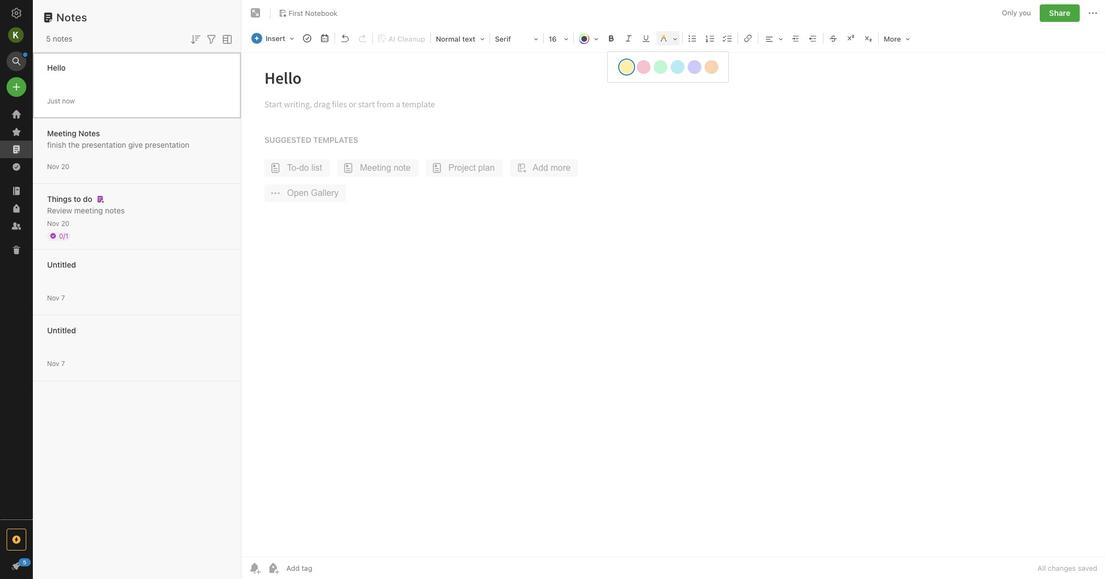 Task type: locate. For each thing, give the bounding box(es) containing it.
1 vertical spatial 5
[[23, 559, 26, 566]]

nov
[[47, 162, 59, 171], [47, 219, 59, 228], [47, 294, 59, 302], [47, 360, 59, 368]]

20
[[61, 162, 69, 171], [61, 219, 69, 228]]

first notebook button
[[275, 5, 341, 21]]

changes
[[1048, 564, 1076, 573]]

subscript image
[[861, 31, 876, 46]]

1 20 from the top
[[61, 162, 69, 171]]

0 horizontal spatial presentation
[[82, 140, 126, 149]]

nov 20 down the review
[[47, 219, 69, 228]]

1 vertical spatial 20
[[61, 219, 69, 228]]

7
[[61, 294, 65, 302], [61, 360, 65, 368]]

home image
[[10, 108, 23, 121]]

nov 7
[[47, 294, 65, 302], [47, 360, 65, 368]]

5 inside note list element
[[46, 34, 51, 43]]

click to expand image
[[28, 559, 36, 572]]

0 vertical spatial notes
[[53, 34, 72, 43]]

1 vertical spatial nov 7
[[47, 360, 65, 368]]

5 for 5 notes
[[46, 34, 51, 43]]

5 for 5
[[23, 559, 26, 566]]

1 vertical spatial 7
[[61, 360, 65, 368]]

3 nov from the top
[[47, 294, 59, 302]]

nov 20 down finish
[[47, 162, 69, 171]]

superscript image
[[843, 31, 859, 46]]

5 left click to expand image
[[23, 559, 26, 566]]

review
[[47, 206, 72, 215]]

5
[[46, 34, 51, 43], [23, 559, 26, 566]]

1 7 from the top
[[61, 294, 65, 302]]

0 vertical spatial untitled
[[47, 260, 76, 269]]

1 horizontal spatial notes
[[105, 206, 125, 215]]

just now
[[47, 97, 75, 105]]

all
[[1038, 564, 1046, 573]]

1 nov 7 from the top
[[47, 294, 65, 302]]

note list element
[[33, 0, 242, 579]]

outdent image
[[806, 31, 821, 46]]

share
[[1049, 8, 1071, 18]]

do
[[83, 194, 92, 203]]

2 nov 7 from the top
[[47, 360, 65, 368]]

notes inside the meeting notes finish the presentation give presentation
[[79, 128, 100, 138]]

notes right meeting
[[105, 206, 125, 215]]

0 vertical spatial nov 20
[[47, 162, 69, 171]]

5 inside field
[[23, 559, 26, 566]]

presentation right the
[[82, 140, 126, 149]]

1 nov from the top
[[47, 162, 59, 171]]

notes
[[56, 11, 87, 24], [79, 128, 100, 138]]

tree
[[0, 106, 33, 519]]

2 7 from the top
[[61, 360, 65, 368]]

more
[[884, 35, 901, 43]]

Insert field
[[249, 31, 298, 46]]

bulleted list image
[[685, 31, 700, 46]]

0 vertical spatial 20
[[61, 162, 69, 171]]

untitled
[[47, 260, 76, 269], [47, 326, 76, 335]]

presentation right give at the top of page
[[145, 140, 189, 149]]

notes up the hello
[[53, 34, 72, 43]]

0 vertical spatial 7
[[61, 294, 65, 302]]

2 nov from the top
[[47, 219, 59, 228]]

1 horizontal spatial 5
[[46, 34, 51, 43]]

nov 20
[[47, 162, 69, 171], [47, 219, 69, 228]]

0 horizontal spatial notes
[[53, 34, 72, 43]]

1 vertical spatial notes
[[105, 206, 125, 215]]

1 vertical spatial nov 20
[[47, 219, 69, 228]]

0 vertical spatial nov 7
[[47, 294, 65, 302]]

finish
[[47, 140, 66, 149]]

add filters image
[[205, 33, 218, 46]]

5 up the hello
[[46, 34, 51, 43]]

insert
[[266, 34, 285, 43]]

notes up 5 notes
[[56, 11, 87, 24]]

more actions image
[[1087, 7, 1100, 20]]

notes up the
[[79, 128, 100, 138]]

expand note image
[[249, 7, 262, 20]]

the
[[68, 140, 80, 149]]

presentation
[[82, 140, 126, 149], [145, 140, 189, 149]]

20 up '0/1'
[[61, 219, 69, 228]]

checklist image
[[720, 31, 735, 46]]

1 vertical spatial untitled
[[47, 326, 76, 335]]

1 horizontal spatial presentation
[[145, 140, 189, 149]]

notes
[[53, 34, 72, 43], [105, 206, 125, 215]]

1 vertical spatial notes
[[79, 128, 100, 138]]

0 horizontal spatial 5
[[23, 559, 26, 566]]

2 20 from the top
[[61, 219, 69, 228]]

normal
[[436, 35, 461, 43]]

0 vertical spatial 5
[[46, 34, 51, 43]]

indent image
[[788, 31, 803, 46]]

Sort options field
[[189, 32, 202, 46]]

Highlight field
[[655, 31, 681, 47]]

20 down finish
[[61, 162, 69, 171]]



Task type: vqa. For each thing, say whether or not it's contained in the screenshot.
Share
yes



Task type: describe. For each thing, give the bounding box(es) containing it.
meeting
[[47, 128, 77, 138]]

numbered list image
[[703, 31, 718, 46]]

normal text
[[436, 35, 476, 43]]

give
[[128, 140, 143, 149]]

account image
[[8, 27, 24, 43]]

1 untitled from the top
[[47, 260, 76, 269]]

underline image
[[639, 31, 654, 46]]

strikethrough image
[[826, 31, 841, 46]]

italic image
[[621, 31, 636, 46]]

Account field
[[0, 24, 33, 46]]

Help and Learning task checklist field
[[0, 558, 33, 575]]

hello
[[47, 63, 66, 72]]

upgrade image
[[10, 533, 23, 547]]

saved
[[1078, 564, 1098, 573]]

1 presentation from the left
[[82, 140, 126, 149]]

meeting
[[74, 206, 103, 215]]

Heading level field
[[432, 31, 488, 47]]

to
[[74, 194, 81, 203]]

note window element
[[242, 0, 1106, 579]]

Add filters field
[[205, 32, 218, 46]]

2 presentation from the left
[[145, 140, 189, 149]]

settings image
[[10, 7, 23, 20]]

only you
[[1002, 8, 1031, 17]]

first notebook
[[289, 9, 338, 17]]

2 untitled from the top
[[47, 326, 76, 335]]

Font size field
[[545, 31, 572, 47]]

2 nov 20 from the top
[[47, 219, 69, 228]]

Note Editor text field
[[242, 53, 1106, 557]]

add tag image
[[267, 562, 280, 575]]

Font color field
[[575, 31, 602, 47]]

0 vertical spatial notes
[[56, 11, 87, 24]]

review meeting notes
[[47, 206, 125, 215]]

Alignment field
[[760, 31, 787, 47]]

task image
[[300, 31, 315, 46]]

16
[[549, 35, 557, 43]]

first
[[289, 9, 303, 17]]

undo image
[[337, 31, 353, 46]]

serif
[[495, 35, 511, 43]]

notebook
[[305, 9, 338, 17]]

text
[[462, 35, 476, 43]]

More field
[[880, 31, 914, 47]]

only
[[1002, 8, 1017, 17]]

add a reminder image
[[248, 562, 261, 575]]

Add tag field
[[285, 564, 367, 573]]

Font family field
[[491, 31, 542, 47]]

5 notes
[[46, 34, 72, 43]]

just
[[47, 97, 60, 105]]

bold image
[[603, 31, 619, 46]]

1 nov 20 from the top
[[47, 162, 69, 171]]

meeting notes finish the presentation give presentation
[[47, 128, 189, 149]]

share button
[[1040, 4, 1080, 22]]

things
[[47, 194, 72, 203]]

calendar event image
[[317, 31, 332, 46]]

now
[[62, 97, 75, 105]]

all changes saved
[[1038, 564, 1098, 573]]

More actions field
[[1087, 4, 1100, 22]]

0/1
[[59, 232, 68, 240]]

4 nov from the top
[[47, 360, 59, 368]]

insert link image
[[740, 31, 756, 46]]

you
[[1019, 8, 1031, 17]]

things to do
[[47, 194, 92, 203]]

View options field
[[218, 32, 234, 46]]



